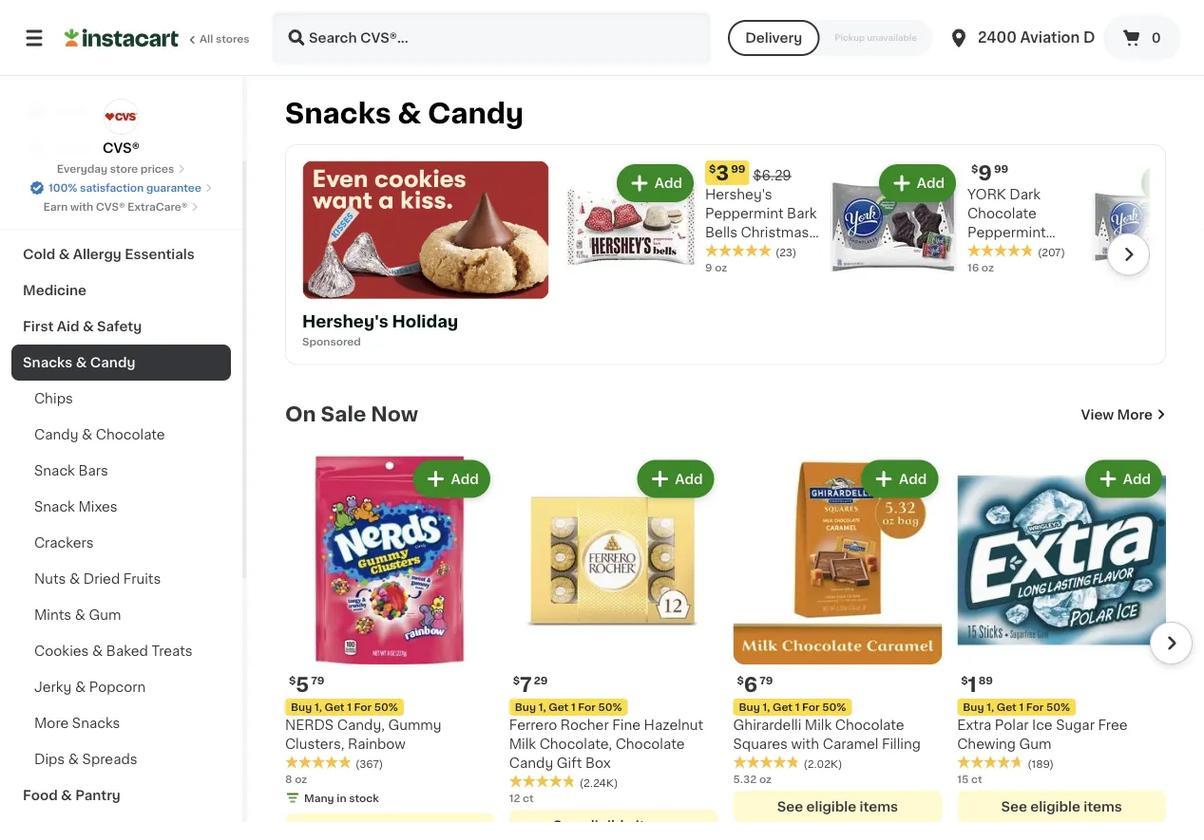 Task type: describe. For each thing, give the bounding box(es) containing it.
stock
[[349, 794, 379, 804]]

100% satisfaction guarantee
[[49, 183, 201, 193]]

0 vertical spatial cvs®
[[103, 142, 140, 155]]

cold & allergy essentials
[[23, 248, 195, 261]]

add for 1
[[1123, 473, 1151, 486]]

buy 1, get 1 for 50% for 5
[[291, 703, 398, 713]]

$3.99 original price: $6.29 element
[[705, 161, 819, 185]]

chewing
[[957, 738, 1016, 752]]

buy for 1
[[963, 703, 984, 713]]

oz right 16
[[982, 262, 994, 273]]

1, for 6
[[763, 703, 770, 713]]

7
[[520, 675, 532, 695]]

popcorn
[[89, 681, 146, 695]]

food
[[23, 790, 58, 803]]

2 vertical spatial snacks
[[72, 717, 120, 731]]

gum inside mints & gum link
[[89, 609, 121, 622]]

add button for 7
[[639, 462, 712, 496]]

$ 5 79
[[289, 675, 324, 695]]

candy & chocolate link
[[11, 417, 231, 453]]

0 vertical spatial 9
[[978, 163, 992, 183]]

allergy
[[73, 248, 121, 261]]

cold
[[23, 248, 55, 261]]

aid
[[57, 320, 79, 334]]

2400 aviation dr
[[978, 31, 1101, 45]]

extra
[[957, 719, 991, 733]]

treats
[[152, 645, 193, 659]]

on sale now link
[[285, 403, 418, 426]]

0 vertical spatial more
[[1117, 408, 1153, 421]]

& for food & pantry link
[[61, 790, 72, 803]]

shop link
[[11, 92, 231, 130]]

hershey's peppermint bark bells christmas candy
[[705, 188, 817, 258]]

eligible for 1
[[1030, 801, 1080, 814]]

& for candy & chocolate link
[[82, 429, 92, 442]]

chocolate inside ferrero rocher fine hazelnut milk chocolate, chocolate candy gift box
[[616, 738, 685, 752]]

cvs® logo image
[[103, 99, 139, 135]]

$ 7 29
[[513, 675, 548, 695]]

1 for 7
[[571, 703, 576, 713]]

6
[[744, 675, 758, 695]]

ghirardelli
[[733, 719, 801, 733]]

buy 1, get 1 for 50% for 1
[[963, 703, 1070, 713]]

in
[[337, 794, 346, 804]]

free
[[1098, 719, 1128, 733]]

candy inside ferrero rocher fine hazelnut milk chocolate, chocolate candy gift box
[[509, 757, 553, 771]]

get for 7
[[549, 703, 569, 713]]

1 for 5
[[347, 703, 352, 713]]

earn with cvs® extracare® link
[[43, 200, 199, 215]]

york dark chocolate peppermint patties snowflakes christmas candy
[[967, 188, 1046, 316]]

snack for snack bars
[[34, 465, 75, 478]]

$ 3 99
[[709, 163, 746, 183]]

0
[[1152, 31, 1161, 45]]

delivery
[[745, 31, 802, 45]]

99 for 9
[[994, 164, 1009, 174]]

all stores link
[[65, 11, 251, 65]]

mints & gum
[[34, 609, 121, 622]]

0 horizontal spatial more
[[34, 717, 69, 731]]

crackers link
[[11, 526, 231, 562]]

& for jerky & popcorn link
[[75, 681, 86, 695]]

dried
[[83, 573, 120, 586]]

service type group
[[728, 20, 932, 56]]

chocolate for dark
[[967, 207, 1037, 220]]

first aid & safety
[[23, 320, 142, 334]]

50% for 5
[[374, 703, 398, 713]]

hershey's for holiday
[[302, 313, 388, 330]]

dips & spreads
[[34, 754, 137, 767]]

add for 6
[[899, 473, 927, 486]]

christmas inside 'hershey's peppermint bark bells christmas candy'
[[741, 226, 809, 239]]

fine
[[612, 719, 641, 733]]

add button for 5
[[415, 462, 488, 496]]

prices
[[141, 164, 174, 174]]

dark
[[1010, 188, 1041, 201]]

nuts
[[34, 573, 66, 586]]

1 vertical spatial 9
[[705, 262, 712, 273]]

for for 7
[[578, 703, 596, 713]]

mints & gum link
[[11, 598, 231, 634]]

spreads
[[82, 754, 137, 767]]

gum inside extra polar ice sugar free chewing gum
[[1019, 738, 1051, 752]]

nerds
[[285, 719, 334, 733]]

dips & spreads link
[[11, 742, 231, 778]]

earn with cvs® extracare®
[[43, 202, 188, 212]]

chocolate for &
[[96, 429, 165, 442]]

squares
[[733, 738, 788, 752]]

$ for 7
[[513, 676, 520, 687]]

now
[[371, 405, 418, 425]]

eligible for 6
[[806, 801, 856, 814]]

16
[[967, 262, 979, 273]]

buy it again
[[53, 143, 134, 156]]

polar
[[995, 719, 1029, 733]]

hazelnut
[[644, 719, 703, 733]]

crackers
[[34, 537, 94, 550]]

cookies
[[34, 645, 89, 659]]

100% satisfaction guarantee button
[[30, 177, 213, 196]]

food & pantry
[[23, 790, 121, 803]]

1 left the 89
[[968, 675, 977, 695]]

earn
[[43, 202, 68, 212]]

1 vertical spatial snacks
[[23, 356, 73, 370]]

milk inside ghirardelli milk chocolate squares with caramel filling
[[805, 719, 832, 733]]

first aid & safety link
[[11, 309, 231, 345]]

ferrero rocher fine hazelnut milk chocolate, chocolate candy gift box
[[509, 719, 703, 771]]

hershey's holiday image
[[302, 161, 549, 300]]

snack mixes
[[34, 501, 118, 514]]

sale
[[321, 405, 366, 425]]

50% for 1
[[1046, 703, 1070, 713]]

add 1 item york dark chocolate peppermint patties snowflakes christmas candy image
[[1149, 172, 1204, 195]]

get for 1
[[997, 703, 1017, 713]]

candy inside the york dark chocolate peppermint patties snowflakes christmas candy
[[967, 302, 1012, 316]]

aviation
[[1020, 31, 1080, 45]]

lists
[[53, 181, 86, 194]]

ct for 7
[[523, 794, 534, 804]]

1 for 6
[[795, 703, 800, 713]]

food & pantry link
[[11, 778, 231, 814]]

8
[[285, 775, 292, 785]]

snack mixes link
[[11, 489, 231, 526]]

add for 7
[[675, 473, 703, 486]]

product group containing 6
[[733, 456, 942, 823]]

100%
[[49, 183, 77, 193]]

89
[[979, 676, 993, 687]]

1, for 5
[[315, 703, 322, 713]]

bars
[[78, 465, 108, 478]]

candy down chips on the top of the page
[[34, 429, 78, 442]]

get for 6
[[773, 703, 793, 713]]

5.32 oz
[[733, 775, 772, 785]]

buy for 6
[[739, 703, 760, 713]]

box
[[585, 757, 611, 771]]

1 vertical spatial cvs®
[[96, 202, 125, 212]]

milk inside ferrero rocher fine hazelnut milk chocolate, chocolate candy gift box
[[509, 738, 536, 752]]

ferrero
[[509, 719, 557, 733]]

product group containing 1
[[957, 456, 1166, 823]]

& for 'nuts & dried fruits' link
[[69, 573, 80, 586]]

dips
[[34, 754, 65, 767]]

peppermint inside 'hershey's peppermint bark bells christmas candy'
[[705, 207, 784, 220]]

(23)
[[775, 247, 796, 258]]

everyday
[[57, 164, 107, 174]]



Task type: locate. For each thing, give the bounding box(es) containing it.
add button for 1
[[1087, 462, 1160, 496]]

50% up candy,
[[374, 703, 398, 713]]

2 see eligible items button from the left
[[957, 791, 1166, 823]]

extra polar ice sugar free chewing gum
[[957, 719, 1128, 752]]

1 horizontal spatial gum
[[1019, 738, 1051, 752]]

2 eligible from the left
[[1030, 801, 1080, 814]]

ct right 12 at left bottom
[[523, 794, 534, 804]]

buy up ferrero
[[515, 703, 536, 713]]

all
[[200, 34, 213, 44]]

christmas inside the york dark chocolate peppermint patties snowflakes christmas candy
[[967, 283, 1036, 296]]

first
[[23, 320, 54, 334]]

& for the snacks & candy link
[[76, 356, 87, 370]]

50% up ghirardelli milk chocolate squares with caramel filling
[[822, 703, 846, 713]]

hershey's
[[705, 188, 772, 201], [302, 313, 388, 330]]

view more
[[1081, 408, 1153, 421]]

medicine link
[[11, 273, 231, 309]]

& for cookies & baked treats link
[[92, 645, 103, 659]]

0 vertical spatial ct
[[971, 775, 982, 785]]

product group containing 5
[[285, 456, 494, 823]]

holiday
[[392, 313, 458, 330]]

1 horizontal spatial peppermint
[[967, 226, 1046, 239]]

hershey's up nsored on the left of page
[[302, 313, 388, 330]]

bark
[[787, 207, 817, 220]]

nuts & dried fruits link
[[11, 562, 231, 598]]

essentials
[[125, 248, 195, 261]]

1,
[[315, 703, 322, 713], [539, 703, 546, 713], [763, 703, 770, 713], [987, 703, 994, 713]]

gum
[[89, 609, 121, 622], [1019, 738, 1051, 752]]

0 horizontal spatial 9
[[705, 262, 712, 273]]

see for 6
[[777, 801, 803, 814]]

hershey's holiday spo nsored
[[302, 313, 458, 347]]

2 see eligible items from the left
[[1001, 801, 1122, 814]]

0 horizontal spatial eligible
[[806, 801, 856, 814]]

4 1, from the left
[[987, 703, 994, 713]]

12 ct
[[509, 794, 534, 804]]

$ up ghirardelli
[[737, 676, 744, 687]]

on sale now
[[285, 405, 418, 425]]

1 horizontal spatial milk
[[805, 719, 832, 733]]

4 for from the left
[[1026, 703, 1044, 713]]

50% up fine
[[598, 703, 622, 713]]

$ for 6
[[737, 676, 744, 687]]

3 product group from the left
[[733, 456, 942, 823]]

1 horizontal spatial eligible
[[1030, 801, 1080, 814]]

it
[[83, 143, 93, 156]]

$ inside $ 3 99
[[709, 164, 716, 174]]

1 see from the left
[[777, 801, 803, 814]]

snack for snack mixes
[[34, 501, 75, 514]]

see eligible items button down (2.02k)
[[733, 791, 942, 823]]

chocolate inside the york dark chocolate peppermint patties snowflakes christmas candy
[[967, 207, 1037, 220]]

safety
[[97, 320, 142, 334]]

for up rocher
[[578, 703, 596, 713]]

$ left 29 at the bottom of the page
[[513, 676, 520, 687]]

0 vertical spatial gum
[[89, 609, 121, 622]]

1 vertical spatial christmas
[[967, 283, 1036, 296]]

hershey's down $ 3 99
[[705, 188, 772, 201]]

$ for 5
[[289, 676, 296, 687]]

store
[[110, 164, 138, 174]]

Search field
[[274, 13, 709, 63]]

2 get from the left
[[549, 703, 569, 713]]

snack left 'bars'
[[34, 465, 75, 478]]

christmas down snowflakes
[[967, 283, 1036, 296]]

4 buy 1, get 1 for 50% from the left
[[963, 703, 1070, 713]]

items down the free
[[1084, 801, 1122, 814]]

get for 5
[[325, 703, 344, 713]]

0 vertical spatial milk
[[805, 719, 832, 733]]

1 99 from the left
[[731, 164, 746, 174]]

candy
[[428, 100, 524, 127], [705, 245, 749, 258], [967, 302, 1012, 316], [90, 356, 135, 370], [34, 429, 78, 442], [509, 757, 553, 771]]

$ inside $ 7 29
[[513, 676, 520, 687]]

mints
[[34, 609, 71, 622]]

79 right 6
[[760, 676, 773, 687]]

1 50% from the left
[[374, 703, 398, 713]]

1 vertical spatial with
[[791, 738, 819, 752]]

buy it again link
[[11, 130, 231, 168]]

candy inside 'hershey's peppermint bark bells christmas candy'
[[705, 245, 749, 258]]

get up ferrero
[[549, 703, 569, 713]]

more down jerky on the left bottom
[[34, 717, 69, 731]]

snacks & candy inside the snacks & candy link
[[23, 356, 135, 370]]

None search field
[[272, 11, 711, 65]]

chocolate for milk
[[835, 719, 904, 733]]

1 horizontal spatial see eligible items button
[[957, 791, 1166, 823]]

cvs® up "everyday store prices" "link"
[[103, 142, 140, 155]]

eligible down (189)
[[1030, 801, 1080, 814]]

1 product group from the left
[[285, 456, 494, 823]]

0 vertical spatial hershey's
[[705, 188, 772, 201]]

see down squares
[[777, 801, 803, 814]]

2400
[[978, 31, 1017, 45]]

3 get from the left
[[773, 703, 793, 713]]

dr
[[1083, 31, 1101, 45]]

4 product group from the left
[[957, 456, 1166, 823]]

0 horizontal spatial ct
[[523, 794, 534, 804]]

candy up the '12 ct'
[[509, 757, 553, 771]]

0 horizontal spatial milk
[[509, 738, 536, 752]]

oz for 3
[[715, 262, 727, 273]]

snacks & candy link
[[11, 345, 231, 381]]

1 horizontal spatial ct
[[971, 775, 982, 785]]

chips
[[34, 392, 73, 406]]

gift
[[557, 757, 582, 771]]

again
[[96, 143, 134, 156]]

$ inside $ 1 89
[[961, 676, 968, 687]]

patties
[[967, 245, 1014, 258]]

1 horizontal spatial more
[[1117, 408, 1153, 421]]

candy,
[[337, 719, 385, 733]]

snack up crackers
[[34, 501, 75, 514]]

15 ct
[[957, 775, 982, 785]]

many
[[304, 794, 334, 804]]

5.32
[[733, 775, 757, 785]]

1, up ghirardelli
[[763, 703, 770, 713]]

& for mints & gum link
[[75, 609, 86, 622]]

peppermint up patties
[[967, 226, 1046, 239]]

get up ghirardelli
[[773, 703, 793, 713]]

see eligible items button for 6
[[733, 791, 942, 823]]

add for 5
[[451, 473, 479, 486]]

eligible down (2.02k)
[[806, 801, 856, 814]]

$ for 1
[[961, 676, 968, 687]]

oz down 'bells'
[[715, 262, 727, 273]]

product group containing 7
[[509, 456, 718, 823]]

1, for 1
[[987, 703, 994, 713]]

1 horizontal spatial items
[[1084, 801, 1122, 814]]

1 vertical spatial peppermint
[[967, 226, 1046, 239]]

get up polar
[[997, 703, 1017, 713]]

4 50% from the left
[[1046, 703, 1070, 713]]

get up nerds on the left of the page
[[325, 703, 344, 713]]

$ left $6.29
[[709, 164, 716, 174]]

chocolate inside ghirardelli milk chocolate squares with caramel filling
[[835, 719, 904, 733]]

see eligible items down (189)
[[1001, 801, 1122, 814]]

buy 1, get 1 for 50% up candy,
[[291, 703, 398, 713]]

see eligible items for 1
[[1001, 801, 1122, 814]]

1 vertical spatial ct
[[523, 794, 534, 804]]

buy 1, get 1 for 50% for 6
[[739, 703, 846, 713]]

hershey's inside hershey's holiday spo nsored
[[302, 313, 388, 330]]

with up (2.02k)
[[791, 738, 819, 752]]

all stores
[[200, 34, 250, 44]]

snack bars link
[[11, 453, 231, 489]]

view more link
[[1081, 405, 1166, 424]]

0 horizontal spatial see eligible items button
[[733, 791, 942, 823]]

0 horizontal spatial see
[[777, 801, 803, 814]]

1 horizontal spatial see eligible items
[[1001, 801, 1122, 814]]

see down chewing
[[1001, 801, 1027, 814]]

99 inside $ 9 99
[[994, 164, 1009, 174]]

see eligible items down (2.02k)
[[777, 801, 898, 814]]

gum up (189)
[[1019, 738, 1051, 752]]

1, up ferrero
[[539, 703, 546, 713]]

1, up nerds on the left of the page
[[315, 703, 322, 713]]

99 for 3
[[731, 164, 746, 174]]

nsored
[[323, 336, 361, 347]]

buy for 7
[[515, 703, 536, 713]]

more snacks link
[[11, 706, 231, 742]]

2 79 from the left
[[760, 676, 773, 687]]

everyday store prices link
[[57, 162, 186, 177]]

9
[[978, 163, 992, 183], [705, 262, 712, 273]]

jerky & popcorn link
[[11, 670, 231, 706]]

buy 1, get 1 for 50% up ghirardelli
[[739, 703, 846, 713]]

2 product group from the left
[[509, 456, 718, 823]]

3 50% from the left
[[822, 703, 846, 713]]

instacart logo image
[[65, 27, 179, 49]]

1 horizontal spatial with
[[791, 738, 819, 752]]

50% up ice
[[1046, 703, 1070, 713]]

buy left it
[[53, 143, 80, 156]]

cvs® down satisfaction
[[96, 202, 125, 212]]

2 50% from the left
[[598, 703, 622, 713]]

clusters,
[[285, 738, 344, 752]]

$
[[709, 164, 716, 174], [971, 164, 978, 174], [289, 676, 296, 687], [513, 676, 520, 687], [737, 676, 744, 687], [961, 676, 968, 687]]

more
[[1117, 408, 1153, 421], [34, 717, 69, 731]]

0 horizontal spatial with
[[70, 202, 93, 212]]

& for dips & spreads link
[[68, 754, 79, 767]]

see eligible items button down (189)
[[957, 791, 1166, 823]]

1 horizontal spatial christmas
[[967, 283, 1036, 296]]

oz right 8
[[295, 775, 307, 785]]

2 buy 1, get 1 for 50% from the left
[[515, 703, 622, 713]]

1 horizontal spatial 79
[[760, 676, 773, 687]]

99 right 3
[[731, 164, 746, 174]]

0 horizontal spatial hershey's
[[302, 313, 388, 330]]

1 vertical spatial milk
[[509, 738, 536, 752]]

3 for from the left
[[802, 703, 820, 713]]

item carousel region
[[285, 449, 1193, 823]]

1 up rocher
[[571, 703, 576, 713]]

with inside ghirardelli milk chocolate squares with caramel filling
[[791, 738, 819, 752]]

with down lists
[[70, 202, 93, 212]]

see eligible items button
[[733, 791, 942, 823], [957, 791, 1166, 823]]

1 get from the left
[[325, 703, 344, 713]]

1 vertical spatial snack
[[34, 501, 75, 514]]

2400 aviation dr button
[[947, 11, 1101, 65]]

79 for 6
[[760, 676, 773, 687]]

see for 1
[[1001, 801, 1027, 814]]

2 items from the left
[[1084, 801, 1122, 814]]

york
[[967, 188, 1006, 201]]

candy up 9 oz at the top of the page
[[705, 245, 749, 258]]

2 1, from the left
[[539, 703, 546, 713]]

$ up nerds on the left of the page
[[289, 676, 296, 687]]

chocolate down york
[[967, 207, 1037, 220]]

79 for 5
[[311, 676, 324, 687]]

1 horizontal spatial 99
[[994, 164, 1009, 174]]

ct for 1
[[971, 775, 982, 785]]

0 vertical spatial snack
[[34, 465, 75, 478]]

snack bars
[[34, 465, 108, 478]]

extracare®
[[127, 202, 188, 212]]

0 horizontal spatial christmas
[[741, 226, 809, 239]]

see eligible items for 6
[[777, 801, 898, 814]]

1 see eligible items button from the left
[[733, 791, 942, 823]]

cold & allergy essentials link
[[11, 237, 231, 273]]

baked
[[106, 645, 148, 659]]

4 get from the left
[[997, 703, 1017, 713]]

$ inside $ 6 79
[[737, 676, 744, 687]]

items for 6
[[860, 801, 898, 814]]

1 79 from the left
[[311, 676, 324, 687]]

0 horizontal spatial items
[[860, 801, 898, 814]]

for up candy,
[[354, 703, 372, 713]]

1 horizontal spatial hershey's
[[705, 188, 772, 201]]

9 up york
[[978, 163, 992, 183]]

ct
[[971, 775, 982, 785], [523, 794, 534, 804]]

1 horizontal spatial see
[[1001, 801, 1027, 814]]

1 vertical spatial gum
[[1019, 738, 1051, 752]]

1
[[968, 675, 977, 695], [347, 703, 352, 713], [571, 703, 576, 713], [795, 703, 800, 713], [1019, 703, 1024, 713]]

hershey's for peppermint
[[705, 188, 772, 201]]

jerky
[[34, 681, 72, 695]]

candy down snowflakes
[[967, 302, 1012, 316]]

0 horizontal spatial snacks & candy
[[23, 356, 135, 370]]

oz for 5
[[295, 775, 307, 785]]

chocolate up the snack bars link
[[96, 429, 165, 442]]

1 eligible from the left
[[806, 801, 856, 814]]

milk up "caramel"
[[805, 719, 832, 733]]

2 99 from the left
[[994, 164, 1009, 174]]

1 up candy,
[[347, 703, 352, 713]]

(2.24k)
[[579, 778, 618, 789]]

milk down ferrero
[[509, 738, 536, 752]]

1 vertical spatial hershey's
[[302, 313, 388, 330]]

$ inside '$ 5 79'
[[289, 676, 296, 687]]

snowflakes
[[967, 264, 1044, 277]]

for for 5
[[354, 703, 372, 713]]

0 vertical spatial with
[[70, 202, 93, 212]]

buy 1, get 1 for 50% up rocher
[[515, 703, 622, 713]]

product group
[[285, 456, 494, 823], [509, 456, 718, 823], [733, 456, 942, 823], [957, 456, 1166, 823]]

0 vertical spatial snacks
[[285, 100, 391, 127]]

candy & chocolate
[[34, 429, 165, 442]]

oz for 6
[[759, 775, 772, 785]]

candy down the "search" "field"
[[428, 100, 524, 127]]

oz
[[715, 262, 727, 273], [982, 262, 994, 273], [295, 775, 307, 785], [759, 775, 772, 785]]

1, up extra in the right bottom of the page
[[987, 703, 994, 713]]

1 1, from the left
[[315, 703, 322, 713]]

christmas up (23)
[[741, 226, 809, 239]]

99 inside $ 3 99
[[731, 164, 746, 174]]

see
[[777, 801, 803, 814], [1001, 801, 1027, 814]]

1 for 1
[[1019, 703, 1024, 713]]

more right view on the right of the page
[[1117, 408, 1153, 421]]

see eligible items button for 1
[[957, 791, 1166, 823]]

2 snack from the top
[[34, 501, 75, 514]]

3 1, from the left
[[763, 703, 770, 713]]

hershey's inside 'hershey's peppermint bark bells christmas candy'
[[705, 188, 772, 201]]

0 vertical spatial christmas
[[741, 226, 809, 239]]

buy up extra in the right bottom of the page
[[963, 703, 984, 713]]

peppermint up 'bells'
[[705, 207, 784, 220]]

9 down 'bells'
[[705, 262, 712, 273]]

buy up nerds on the left of the page
[[291, 703, 312, 713]]

$ inside $ 9 99
[[971, 164, 978, 174]]

candy down safety
[[90, 356, 135, 370]]

1 vertical spatial snacks & candy
[[23, 356, 135, 370]]

buy 1, get 1 for 50% up polar
[[963, 703, 1070, 713]]

nuts & dried fruits
[[34, 573, 161, 586]]

buy down 6
[[739, 703, 760, 713]]

3 buy 1, get 1 for 50% from the left
[[739, 703, 846, 713]]

buy 1, get 1 for 50% for 7
[[515, 703, 622, 713]]

1 buy 1, get 1 for 50% from the left
[[291, 703, 398, 713]]

0 horizontal spatial 79
[[311, 676, 324, 687]]

buy for 5
[[291, 703, 312, 713]]

pantry
[[75, 790, 121, 803]]

$ 6 79
[[737, 675, 773, 695]]

1 see eligible items from the left
[[777, 801, 898, 814]]

0 horizontal spatial see eligible items
[[777, 801, 898, 814]]

for for 6
[[802, 703, 820, 713]]

1 horizontal spatial 9
[[978, 163, 992, 183]]

chocolate down hazelnut at the bottom
[[616, 738, 685, 752]]

for up ghirardelli milk chocolate squares with caramel filling
[[802, 703, 820, 713]]

$ up york
[[971, 164, 978, 174]]

99 up york
[[994, 164, 1009, 174]]

filling
[[882, 738, 921, 752]]

for up ice
[[1026, 703, 1044, 713]]

0 horizontal spatial 99
[[731, 164, 746, 174]]

ct right 15
[[971, 775, 982, 785]]

0 horizontal spatial peppermint
[[705, 207, 784, 220]]

for for 1
[[1026, 703, 1044, 713]]

$ for 9
[[971, 164, 978, 174]]

shop
[[53, 105, 89, 118]]

cookies & baked treats
[[34, 645, 193, 659]]

1 for from the left
[[354, 703, 372, 713]]

christmas
[[741, 226, 809, 239], [967, 283, 1036, 296]]

$ left the 89
[[961, 676, 968, 687]]

oz right 5.32 at the right of the page
[[759, 775, 772, 785]]

gummy
[[388, 719, 441, 733]]

items for 1
[[1084, 801, 1122, 814]]

more snacks
[[34, 717, 120, 731]]

1 items from the left
[[860, 801, 898, 814]]

& for cold & allergy essentials link
[[59, 248, 70, 261]]

0 button
[[1103, 15, 1181, 61]]

1 snack from the top
[[34, 465, 75, 478]]

2 for from the left
[[578, 703, 596, 713]]

1, for 7
[[539, 703, 546, 713]]

caramel
[[823, 738, 878, 752]]

12
[[509, 794, 520, 804]]

1 horizontal spatial snacks & candy
[[285, 100, 524, 127]]

2 see from the left
[[1001, 801, 1027, 814]]

spo
[[302, 336, 323, 347]]

1 vertical spatial more
[[34, 717, 69, 731]]

29
[[534, 676, 548, 687]]

1 up polar
[[1019, 703, 1024, 713]]

0 vertical spatial snacks & candy
[[285, 100, 524, 127]]

chips link
[[11, 381, 231, 417]]

79 inside '$ 5 79'
[[311, 676, 324, 687]]

$ for 3
[[709, 164, 716, 174]]

add button for 6
[[863, 462, 936, 496]]

0 vertical spatial peppermint
[[705, 207, 784, 220]]

50% for 6
[[822, 703, 846, 713]]

milk
[[805, 719, 832, 733], [509, 738, 536, 752]]

chocolate up "caramel"
[[835, 719, 904, 733]]

79 inside $ 6 79
[[760, 676, 773, 687]]

79 right 5
[[311, 676, 324, 687]]

with
[[70, 202, 93, 212], [791, 738, 819, 752]]

(207)
[[1038, 247, 1065, 258]]

nerds candy, gummy clusters, rainbow
[[285, 719, 441, 752]]

1 up ghirardelli
[[795, 703, 800, 713]]

50% for 7
[[598, 703, 622, 713]]

gum down dried
[[89, 609, 121, 622]]

0 horizontal spatial gum
[[89, 609, 121, 622]]

items down filling
[[860, 801, 898, 814]]



Task type: vqa. For each thing, say whether or not it's contained in the screenshot.
'12:00PM' related to Livonia Glatt Market
no



